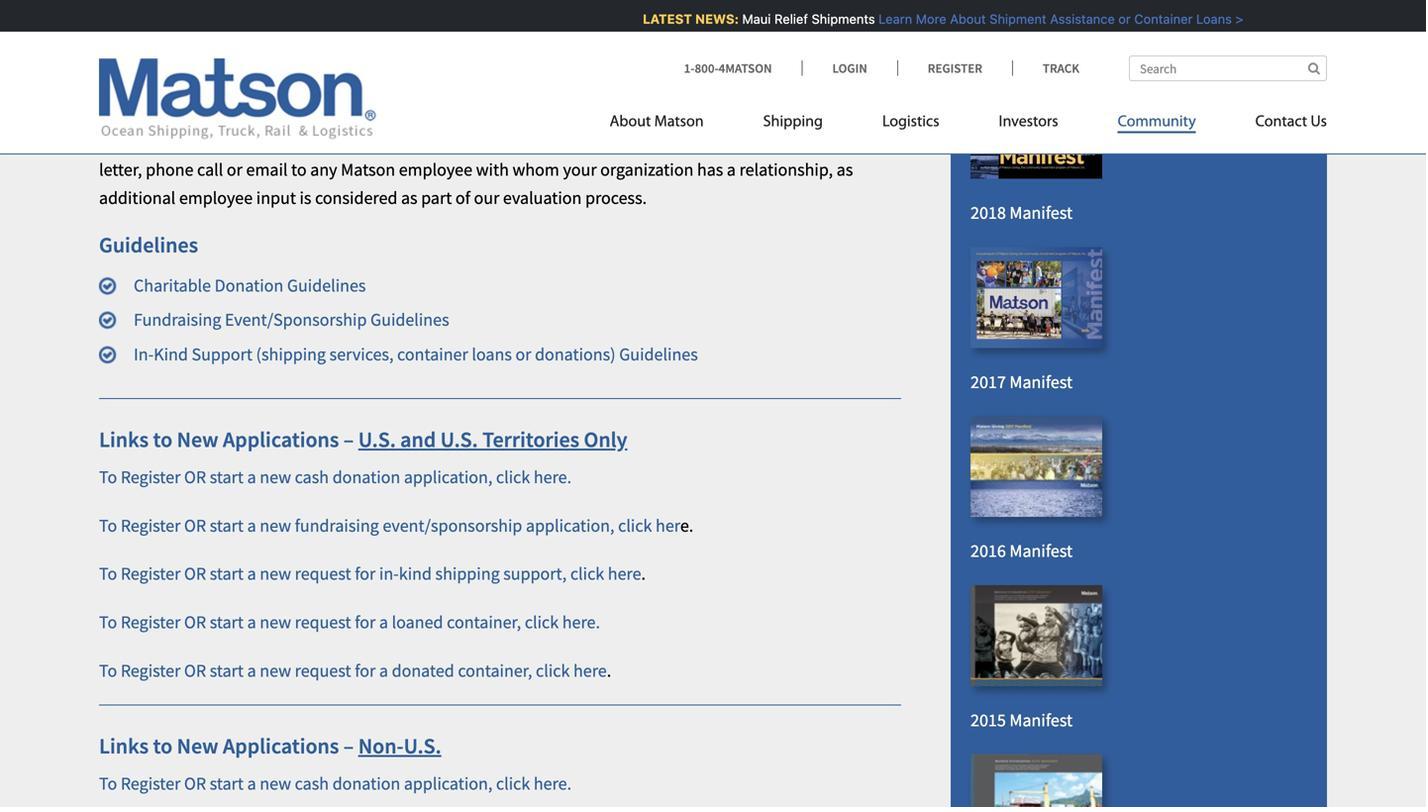Task type: vqa. For each thing, say whether or not it's contained in the screenshot.
china-long beach express+ (clx+) image
no



Task type: describe. For each thing, give the bounding box(es) containing it.
process.
[[585, 187, 647, 209]]

2019 manifest
[[971, 30, 1073, 53]]

whom
[[512, 158, 559, 181]]

applications for non-
[[223, 733, 339, 760]]

2 application from the top
[[99, 30, 318, 89]]

reach
[[806, 130, 847, 152]]

1 to register or start a new cash donation application, click here. link from the top
[[99, 466, 572, 488]]

application guidelines and online application portals
[[99, 0, 751, 89]]

links to new applications – u.s. and u.s. territories only
[[99, 426, 627, 453]]

relationship,
[[739, 158, 833, 181]]

800-
[[695, 60, 719, 76]]

or right loans
[[515, 343, 531, 365]]

additional
[[99, 187, 176, 209]]

3 new from the top
[[260, 563, 291, 585]]

1 to from the top
[[99, 466, 117, 488]]

territories
[[482, 426, 580, 453]]

please
[[99, 130, 147, 152]]

to register or start a new fundraising event/sponsorship application, click her e.
[[99, 514, 694, 537]]

top menu navigation
[[610, 104, 1327, 145]]

1 manifest icon image from the top
[[971, 416, 1102, 517]]

cash for 2nd to register or start a new cash donation application, click here. link from the bottom
[[295, 466, 329, 488]]

loans
[[472, 343, 512, 365]]

4 start from the top
[[210, 611, 244, 633]]

more
[[911, 11, 941, 26]]

manifest for 2015 manifest
[[1010, 709, 1073, 731]]

blue matson logo with ocean, shipping, truck, rail and logistics written beneath it. image
[[99, 58, 376, 140]]

only
[[584, 426, 627, 453]]

would
[[144, 101, 190, 124]]

manifest for 2018 manifest
[[1010, 202, 1073, 224]]

request for donated
[[295, 659, 351, 682]]

shipping
[[763, 114, 823, 130]]

2 to register or start a new cash donation application, click here. link from the top
[[99, 773, 572, 795]]

matson community manifest image
[[971, 247, 1102, 348]]

matson down 'below,'
[[341, 158, 395, 181]]

then
[[400, 130, 434, 152]]

charitable donation guidelines
[[134, 274, 366, 296]]

guidelines right donations)
[[619, 343, 698, 365]]

logistics link
[[853, 104, 969, 145]]

about matson link
[[610, 104, 734, 145]]

guidelines up the charitable
[[99, 231, 198, 258]]

free
[[720, 130, 749, 152]]

1 start from the top
[[210, 466, 244, 488]]

guidelines up event/sponsorship
[[287, 274, 366, 296]]

4 or from the top
[[184, 611, 206, 633]]

first
[[151, 130, 180, 152]]

shipments
[[806, 11, 870, 26]]

to register or start a new cash donation application, click here. for second to register or start a new cash donation application, click here. link
[[99, 773, 572, 795]]

loans
[[1191, 11, 1227, 26]]

loaned
[[392, 611, 443, 633]]

track
[[1043, 60, 1080, 76]]

donation inside the if you would like to apply to matson for a charitable donation or request sponsorship for a fundraising event, please first review the guidelines below, then complete the online application.  feel free to also reach out via letter, phone call or email to any matson employee with whom your organization has a relationship, as additional employee input is considered as part of our evaluation process.
[[481, 101, 549, 124]]

about matson
[[610, 114, 704, 130]]

for up free on the right top of the page
[[727, 101, 747, 124]]

2015
[[971, 709, 1006, 731]]

6 new from the top
[[260, 773, 291, 795]]

you
[[112, 101, 140, 124]]

search image
[[1308, 62, 1320, 75]]

– for u.s.
[[343, 426, 354, 453]]

review
[[183, 130, 233, 152]]

call
[[197, 158, 223, 181]]

to register or start a new request for a loaned container, click here.
[[99, 611, 600, 633]]

2 to from the top
[[99, 514, 117, 537]]

event/sponsorship
[[383, 514, 522, 537]]

evaluation
[[503, 187, 582, 209]]

logistics
[[882, 114, 939, 130]]

4matson
[[719, 60, 772, 76]]

support,
[[503, 563, 567, 585]]

phone
[[146, 158, 194, 181]]

5 new from the top
[[260, 659, 291, 682]]

2 start from the top
[[210, 514, 244, 537]]

kind
[[399, 563, 432, 585]]

u.s. left 'territories'
[[440, 426, 478, 453]]

0 horizontal spatial .
[[607, 659, 611, 682]]

investors link
[[969, 104, 1088, 145]]

in-kind support (shipping services, container loans or donations) guidelines
[[134, 343, 698, 365]]

3 or from the top
[[184, 563, 206, 585]]

fundraising event/sponsorship guidelines link
[[134, 309, 449, 331]]

1 vertical spatial as
[[401, 187, 418, 209]]

links for links to new applications – non-u.s.
[[99, 733, 149, 760]]

application, for 2nd to register or start a new cash donation application, click here. link from the bottom
[[404, 466, 493, 488]]

is
[[300, 187, 311, 209]]

services,
[[329, 343, 394, 365]]

event/sponsorship
[[225, 309, 367, 331]]

2 manifest icon image from the top
[[971, 585, 1102, 686]]

assistance
[[1045, 11, 1110, 26]]

new for links to new applications – non-u.s.
[[177, 733, 218, 760]]

via
[[880, 130, 901, 152]]

container
[[397, 343, 468, 365]]

our
[[474, 187, 499, 209]]

sponsorship
[[631, 101, 723, 124]]

if
[[99, 101, 109, 124]]

container, for donated
[[458, 659, 532, 682]]

for for kind
[[355, 563, 376, 585]]

e.
[[680, 514, 694, 537]]

0 horizontal spatial fundraising
[[295, 514, 379, 537]]

any
[[310, 158, 337, 181]]

online
[[624, 0, 751, 32]]

fundraising
[[134, 309, 221, 331]]

links for links to new applications – u.s. and u.s. territories only
[[99, 426, 149, 453]]

new for links to new applications – u.s. and u.s. territories only
[[177, 426, 218, 453]]

investors
[[999, 114, 1058, 130]]

0 vertical spatial employee
[[399, 158, 472, 181]]

1 or from the top
[[184, 466, 206, 488]]

1-800-4matson
[[684, 60, 772, 76]]

2019
[[971, 30, 1006, 53]]

track link
[[1012, 60, 1080, 76]]

latest
[[637, 11, 687, 26]]

for up 'below,'
[[365, 101, 386, 124]]

with
[[476, 158, 509, 181]]

0 vertical spatial here
[[608, 563, 641, 585]]

1 horizontal spatial .
[[641, 563, 646, 585]]

manifest for 2017 manifest
[[1010, 371, 1073, 393]]

donated
[[392, 659, 454, 682]]

latest news: maui relief shipments learn more about shipment assistance or container loans >
[[637, 11, 1238, 26]]

or up online
[[552, 101, 568, 124]]

shipment
[[984, 11, 1041, 26]]

3 start from the top
[[210, 563, 244, 585]]

register link
[[897, 60, 1012, 76]]

u.s. down the donated
[[404, 733, 441, 760]]

in-
[[134, 343, 154, 365]]

to register or start a new cash donation application, click here. for 2nd to register or start a new cash donation application, click here. link from the bottom
[[99, 466, 572, 488]]

guidelines inside the if you would like to apply to matson for a charitable donation or request sponsorship for a fundraising event, please first review the guidelines below, then complete the online application.  feel free to also reach out via letter, phone call or email to any matson employee with whom your organization has a relationship, as additional employee input is considered as part of our evaluation process.
[[264, 130, 343, 152]]

login
[[832, 60, 867, 76]]



Task type: locate. For each thing, give the bounding box(es) containing it.
cash for second to register or start a new cash donation application, click here. link
[[295, 773, 329, 795]]

support
[[192, 343, 252, 365]]

to register or start a new request for in-kind shipping support, click here .
[[99, 563, 646, 585]]

1 vertical spatial employee
[[179, 187, 253, 209]]

guidelines up any
[[264, 130, 343, 152]]

1 vertical spatial .
[[607, 659, 611, 682]]

apply
[[243, 101, 284, 124]]

for
[[365, 101, 386, 124], [727, 101, 747, 124], [355, 563, 376, 585], [355, 611, 376, 633], [355, 659, 376, 682]]

applications
[[223, 426, 339, 453], [223, 733, 339, 760]]

about inside top menu navigation
[[610, 114, 651, 130]]

1-
[[684, 60, 695, 76]]

applications for u.s.
[[223, 426, 339, 453]]

2 to register or start a new cash donation application, click here. from the top
[[99, 773, 572, 795]]

manifest right 2017
[[1010, 371, 1073, 393]]

2016 manifest
[[971, 540, 1073, 562]]

1 vertical spatial to register or start a new cash donation application, click here.
[[99, 773, 572, 795]]

to register or start a new cash donation application, click here. link
[[99, 466, 572, 488], [99, 773, 572, 795]]

0 vertical spatial application,
[[404, 466, 493, 488]]

1 new from the top
[[177, 426, 218, 453]]

0 horizontal spatial about
[[610, 114, 651, 130]]

donation for 2nd to register or start a new cash donation application, click here. link from the bottom
[[332, 466, 400, 488]]

manifest icon image
[[971, 416, 1102, 517], [971, 585, 1102, 686], [971, 754, 1102, 807]]

.
[[641, 563, 646, 585], [607, 659, 611, 682]]

to register or start a new cash donation application, click here. down non-
[[99, 773, 572, 795]]

0 vertical spatial new
[[177, 426, 218, 453]]

cash down "links to new applications – u.s. and u.s. territories only"
[[295, 466, 329, 488]]

>
[[1230, 11, 1238, 26]]

2 cash from the top
[[295, 773, 329, 795]]

2017 manifest
[[971, 371, 1073, 393]]

to register or start a new request for in-kind shipping support, click here link
[[99, 563, 641, 585]]

part
[[421, 187, 452, 209]]

1 vertical spatial donation
[[332, 466, 400, 488]]

application up "like"
[[99, 30, 318, 89]]

or
[[1113, 11, 1126, 26], [552, 101, 568, 124], [227, 158, 243, 181], [515, 343, 531, 365]]

request for loaned
[[295, 611, 351, 633]]

charitable
[[134, 274, 211, 296]]

0 horizontal spatial as
[[401, 187, 418, 209]]

0 vertical spatial donation
[[481, 101, 549, 124]]

2 new from the top
[[177, 733, 218, 760]]

0 vertical spatial here.
[[534, 466, 572, 488]]

0 vertical spatial to register or start a new cash donation application, click here.
[[99, 466, 572, 488]]

1 – from the top
[[343, 426, 354, 453]]

feel
[[686, 130, 716, 152]]

employee
[[399, 158, 472, 181], [179, 187, 253, 209]]

fundraising inside the if you would like to apply to matson for a charitable donation or request sponsorship for a fundraising event, please first review the guidelines below, then complete the online application.  feel free to also reach out via letter, phone call or email to any matson employee with whom your organization has a relationship, as additional employee input is considered as part of our evaluation process.
[[764, 101, 848, 124]]

the up whom
[[511, 130, 536, 152]]

2015 manifest
[[971, 709, 1073, 731]]

0 vertical spatial –
[[343, 426, 354, 453]]

Search search field
[[1129, 55, 1327, 81]]

about up 2019
[[945, 11, 981, 26]]

for for donated
[[355, 659, 376, 682]]

letter,
[[99, 158, 142, 181]]

6 or from the top
[[184, 773, 206, 795]]

contact us
[[1255, 114, 1327, 130]]

considered
[[315, 187, 398, 209]]

1 vertical spatial about
[[610, 114, 651, 130]]

as down out
[[837, 158, 853, 181]]

manifest up track link
[[1010, 30, 1073, 53]]

application up blue matson logo with ocean, shipping, truck, rail and logistics written beneath it.
[[99, 0, 318, 32]]

donations)
[[535, 343, 616, 365]]

2 vertical spatial application,
[[404, 773, 493, 795]]

here.
[[534, 466, 572, 488], [562, 611, 600, 633], [534, 773, 572, 795]]

1 vertical spatial fundraising
[[295, 514, 379, 537]]

cash down the links to new applications – non-u.s.
[[295, 773, 329, 795]]

donation for second to register or start a new cash donation application, click here. link
[[332, 773, 400, 795]]

1 links from the top
[[99, 426, 149, 453]]

1 horizontal spatial and
[[540, 0, 615, 32]]

manifest icon image up 2015 manifest
[[971, 585, 1102, 686]]

fundraising up to register or start a new request for in-kind shipping support, click here link
[[295, 514, 379, 537]]

matson up 'below,'
[[307, 101, 361, 124]]

1 horizontal spatial about
[[945, 11, 981, 26]]

request inside the if you would like to apply to matson for a charitable donation or request sponsorship for a fundraising event, please first review the guidelines below, then complete the online application.  feel free to also reach out via letter, phone call or email to any matson employee with whom your organization has a relationship, as additional employee input is considered as part of our evaluation process.
[[571, 101, 628, 124]]

non-
[[358, 733, 404, 760]]

2 applications from the top
[[223, 733, 339, 760]]

about up organization
[[610, 114, 651, 130]]

0 horizontal spatial employee
[[179, 187, 253, 209]]

(shipping
[[256, 343, 326, 365]]

0 horizontal spatial here
[[573, 659, 607, 682]]

1 horizontal spatial here
[[608, 563, 641, 585]]

donation down non-
[[332, 773, 400, 795]]

manifest right 2018
[[1010, 202, 1073, 224]]

fundraising up also
[[764, 101, 848, 124]]

3 manifest icon image from the top
[[971, 754, 1102, 807]]

0 vertical spatial links
[[99, 426, 149, 453]]

container, right the donated
[[458, 659, 532, 682]]

like
[[194, 101, 220, 124]]

of
[[456, 187, 470, 209]]

community link
[[1088, 104, 1226, 145]]

6 to from the top
[[99, 773, 117, 795]]

request down to register or start a new request for a loaned container, click here. link
[[295, 659, 351, 682]]

4 new from the top
[[260, 611, 291, 633]]

request up 'to register or start a new request for a donated container, click here' link
[[295, 611, 351, 633]]

container,
[[447, 611, 521, 633], [458, 659, 532, 682]]

organization
[[600, 158, 694, 181]]

2 vertical spatial manifest icon image
[[971, 754, 1102, 807]]

contact
[[1255, 114, 1307, 130]]

manifest for 2019 manifest
[[1010, 30, 1073, 53]]

4 manifest from the top
[[1010, 540, 1073, 562]]

out
[[851, 130, 876, 152]]

and down the 'in-kind support (shipping services, container loans or donations) guidelines' link
[[400, 426, 436, 453]]

2 or from the top
[[184, 514, 206, 537]]

donation down "links to new applications – u.s. and u.s. territories only"
[[332, 466, 400, 488]]

1 application from the top
[[99, 0, 318, 32]]

to register or start a new request for a donated container, click here link
[[99, 659, 607, 682]]

3 manifest from the top
[[1010, 371, 1073, 393]]

donation
[[215, 274, 284, 296]]

1 horizontal spatial the
[[511, 130, 536, 152]]

1 horizontal spatial as
[[837, 158, 853, 181]]

0 vertical spatial applications
[[223, 426, 339, 453]]

employee up part
[[399, 158, 472, 181]]

complete
[[438, 130, 508, 152]]

click
[[496, 466, 530, 488], [618, 514, 652, 537], [570, 563, 604, 585], [525, 611, 559, 633], [536, 659, 570, 682], [496, 773, 530, 795]]

5 manifest from the top
[[1010, 709, 1073, 731]]

1 new from the top
[[260, 466, 291, 488]]

or left container
[[1113, 11, 1126, 26]]

0 vertical spatial about
[[945, 11, 981, 26]]

5 to from the top
[[99, 659, 117, 682]]

your
[[563, 158, 597, 181]]

6 start from the top
[[210, 773, 244, 795]]

matson down 1-
[[654, 114, 704, 130]]

2 the from the left
[[511, 130, 536, 152]]

manifest for 2016 manifest
[[1010, 540, 1073, 562]]

for left in-
[[355, 563, 376, 585]]

charitable
[[402, 101, 477, 124]]

manifest right 2016
[[1010, 540, 1073, 562]]

to
[[99, 466, 117, 488], [99, 514, 117, 537], [99, 563, 117, 585], [99, 611, 117, 633], [99, 659, 117, 682], [99, 773, 117, 795]]

us
[[1311, 114, 1327, 130]]

2016
[[971, 540, 1006, 562]]

3 to from the top
[[99, 563, 117, 585]]

2 vertical spatial here.
[[534, 773, 572, 795]]

– for non-
[[343, 733, 354, 760]]

start
[[210, 466, 244, 488], [210, 514, 244, 537], [210, 563, 244, 585], [210, 611, 244, 633], [210, 659, 244, 682], [210, 773, 244, 795]]

application, for second to register or start a new cash donation application, click here. link
[[404, 773, 493, 795]]

request for kind
[[295, 563, 351, 585]]

guidelines up in-kind support (shipping services, container loans or donations) guidelines
[[370, 309, 449, 331]]

0 horizontal spatial and
[[400, 426, 436, 453]]

1 vertical spatial here
[[573, 659, 607, 682]]

1 vertical spatial container,
[[458, 659, 532, 682]]

contact us link
[[1226, 104, 1327, 145]]

1 cash from the top
[[295, 466, 329, 488]]

also
[[771, 130, 802, 152]]

5 start from the top
[[210, 659, 244, 682]]

about
[[945, 11, 981, 26], [610, 114, 651, 130]]

to
[[224, 101, 239, 124], [288, 101, 303, 124], [752, 130, 768, 152], [291, 158, 307, 181], [153, 426, 172, 453], [153, 733, 172, 760]]

0 vertical spatial as
[[837, 158, 853, 181]]

1 applications from the top
[[223, 426, 339, 453]]

0 horizontal spatial the
[[236, 130, 261, 152]]

1 vertical spatial application,
[[526, 514, 615, 537]]

a
[[389, 101, 398, 124], [751, 101, 760, 124], [727, 158, 736, 181], [247, 466, 256, 488], [247, 514, 256, 537], [247, 563, 256, 585], [247, 611, 256, 633], [379, 611, 388, 633], [247, 659, 256, 682], [379, 659, 388, 682], [247, 773, 256, 795]]

u.s. up to register or start a new fundraising event/sponsorship application, click her link
[[358, 426, 396, 453]]

0 vertical spatial manifest icon image
[[971, 416, 1102, 517]]

0 vertical spatial and
[[540, 0, 615, 32]]

container
[[1129, 11, 1188, 26]]

guidelines
[[328, 0, 531, 32], [264, 130, 343, 152], [99, 231, 198, 258], [287, 274, 366, 296], [370, 309, 449, 331], [619, 343, 698, 365]]

0 vertical spatial fundraising
[[764, 101, 848, 124]]

relief
[[769, 11, 803, 26]]

login link
[[802, 60, 897, 76]]

1 the from the left
[[236, 130, 261, 152]]

donation up complete on the top of page
[[481, 101, 549, 124]]

1 vertical spatial to register or start a new cash donation application, click here. link
[[99, 773, 572, 795]]

1 manifest from the top
[[1010, 30, 1073, 53]]

charitable donation guidelines link
[[134, 274, 366, 296]]

container, down shipping
[[447, 611, 521, 633]]

the down apply at the top left of page
[[236, 130, 261, 152]]

1 vertical spatial new
[[177, 733, 218, 760]]

employee down "call"
[[179, 187, 253, 209]]

fundraising event/sponsorship guidelines
[[134, 309, 449, 331]]

manifest icon image down 2015 manifest
[[971, 754, 1102, 807]]

– left non-
[[343, 733, 354, 760]]

for down to register or start a new request for in-kind shipping support, click here link
[[355, 611, 376, 633]]

to register or start a new cash donation application, click here. link down "links to new applications – u.s. and u.s. territories only"
[[99, 466, 572, 488]]

0 vertical spatial .
[[641, 563, 646, 585]]

below,
[[347, 130, 396, 152]]

new
[[177, 426, 218, 453], [177, 733, 218, 760]]

links to new applications – non-u.s.
[[99, 733, 441, 760]]

1 vertical spatial cash
[[295, 773, 329, 795]]

request up online
[[571, 101, 628, 124]]

2 – from the top
[[343, 733, 354, 760]]

guidelines up charitable
[[328, 0, 531, 32]]

– down services,
[[343, 426, 354, 453]]

to register or start a new cash donation application, click here. link down non-
[[99, 773, 572, 795]]

1 vertical spatial and
[[400, 426, 436, 453]]

0 vertical spatial cash
[[295, 466, 329, 488]]

matson inside top menu navigation
[[654, 114, 704, 130]]

request up to register or start a new request for a loaned container, click here. link
[[295, 563, 351, 585]]

u.s.
[[358, 426, 396, 453], [440, 426, 478, 453], [404, 733, 441, 760]]

shipping
[[435, 563, 500, 585]]

for for loaned
[[355, 611, 376, 633]]

1 to register or start a new cash donation application, click here. from the top
[[99, 466, 572, 488]]

and inside the application guidelines and online application portals
[[540, 0, 615, 32]]

as left part
[[401, 187, 418, 209]]

2 new from the top
[[260, 514, 291, 537]]

1 vertical spatial links
[[99, 733, 149, 760]]

cash
[[295, 466, 329, 488], [295, 773, 329, 795]]

portals
[[328, 30, 461, 89]]

to register or start a new fundraising event/sponsorship application, click her link
[[99, 514, 680, 537]]

0 vertical spatial to register or start a new cash donation application, click here. link
[[99, 466, 572, 488]]

0 vertical spatial container,
[[447, 611, 521, 633]]

to register or start a new request for a donated container, click here .
[[99, 659, 611, 682]]

application
[[99, 0, 318, 32], [99, 30, 318, 89]]

1 vertical spatial manifest icon image
[[971, 585, 1102, 686]]

2018 manifest
[[971, 202, 1073, 224]]

guidelines inside the application guidelines and online application portals
[[328, 0, 531, 32]]

2 links from the top
[[99, 733, 149, 760]]

manifest icon image up 2016 manifest
[[971, 416, 1102, 517]]

container, for loaned
[[447, 611, 521, 633]]

to register or start a new cash donation application, click here. down "links to new applications – u.s. and u.s. territories only"
[[99, 466, 572, 488]]

1 vertical spatial –
[[343, 733, 354, 760]]

manifest right 2015 at the right of page
[[1010, 709, 1073, 731]]

1 horizontal spatial fundraising
[[764, 101, 848, 124]]

5 or from the top
[[184, 659, 206, 682]]

or right "call"
[[227, 158, 243, 181]]

None search field
[[1129, 55, 1327, 81]]

2 vertical spatial donation
[[332, 773, 400, 795]]

1 vertical spatial applications
[[223, 733, 339, 760]]

kind
[[154, 343, 188, 365]]

and left latest
[[540, 0, 615, 32]]

or
[[184, 466, 206, 488], [184, 514, 206, 537], [184, 563, 206, 585], [184, 611, 206, 633], [184, 659, 206, 682], [184, 773, 206, 795]]

and
[[540, 0, 615, 32], [400, 426, 436, 453]]

1 vertical spatial here.
[[562, 611, 600, 633]]

1 horizontal spatial employee
[[399, 158, 472, 181]]

4 to from the top
[[99, 611, 117, 633]]

2 manifest from the top
[[1010, 202, 1073, 224]]

input
[[256, 187, 296, 209]]

for down to register or start a new request for a loaned container, click here. link
[[355, 659, 376, 682]]



